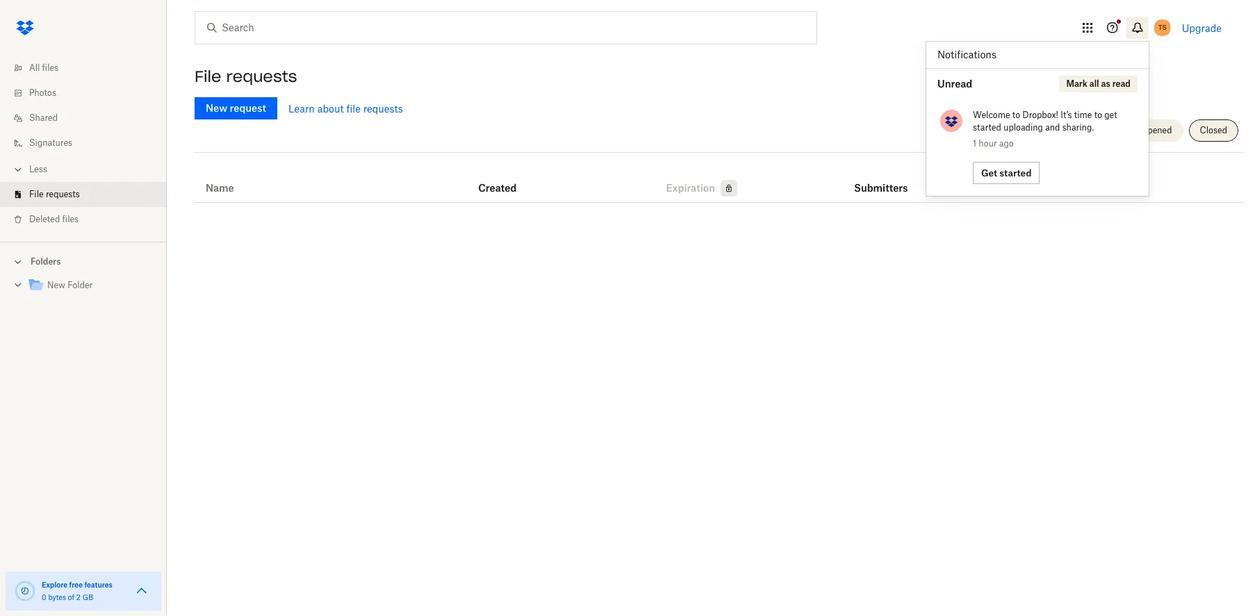 Task type: vqa. For each thing, say whether or not it's contained in the screenshot.
File
yes



Task type: describe. For each thing, give the bounding box(es) containing it.
dropbox image
[[11, 14, 39, 42]]

signatures link
[[11, 131, 167, 156]]

pro trial element
[[715, 180, 738, 197]]

learn about file requests
[[289, 103, 403, 114]]

all
[[29, 63, 40, 73]]

1 horizontal spatial file requests
[[195, 67, 297, 86]]

new folder
[[47, 280, 93, 291]]

welcome to dropbox! it's time to get started uploading and sharing. button
[[973, 109, 1135, 134]]

files for deleted files
[[62, 214, 79, 225]]

folders
[[31, 257, 61, 267]]

2 to from the left
[[1095, 110, 1103, 120]]

learn about file requests link
[[289, 103, 403, 114]]

learn
[[289, 103, 315, 114]]

shared link
[[11, 106, 167, 131]]

gb
[[82, 594, 93, 602]]

file requests link
[[11, 182, 167, 207]]

photos
[[29, 88, 56, 98]]

upgrade link
[[1183, 22, 1222, 34]]

1
[[973, 138, 977, 149]]

list containing all files
[[0, 47, 167, 242]]

about
[[318, 103, 344, 114]]

get
[[982, 167, 998, 178]]

less image
[[11, 163, 25, 177]]

created button
[[478, 180, 517, 197]]

2 column header from the left
[[980, 163, 1036, 197]]

1 horizontal spatial requests
[[226, 67, 297, 86]]

signatures
[[29, 138, 72, 148]]

started inside 'welcome to dropbox! it's time to get started uploading and sharing. 1 hour ago'
[[973, 122, 1002, 133]]

sharing.
[[1063, 122, 1094, 133]]

get started button
[[973, 162, 1041, 184]]

mark all as read button
[[1060, 76, 1138, 92]]

all
[[1090, 79, 1100, 89]]

opened button
[[1130, 120, 1184, 142]]

name
[[206, 182, 234, 194]]

row containing name
[[195, 158, 1245, 203]]

time
[[1075, 110, 1093, 120]]

deleted files link
[[11, 207, 167, 232]]

new
[[47, 280, 65, 291]]

ago
[[1000, 138, 1014, 149]]

folders button
[[0, 251, 167, 272]]

welcome
[[973, 110, 1011, 120]]

started inside 'get started' button
[[1000, 167, 1032, 178]]

deleted
[[29, 214, 60, 225]]



Task type: locate. For each thing, give the bounding box(es) containing it.
file
[[195, 67, 221, 86], [29, 189, 44, 200]]

1 horizontal spatial file
[[195, 67, 221, 86]]

closed
[[1201, 125, 1228, 136]]

1 vertical spatial started
[[1000, 167, 1032, 178]]

free
[[69, 581, 83, 590]]

0 horizontal spatial requests
[[46, 189, 80, 200]]

get started
[[982, 167, 1032, 178]]

files
[[42, 63, 58, 73], [62, 214, 79, 225]]

0 horizontal spatial files
[[42, 63, 58, 73]]

column header
[[855, 163, 910, 197], [980, 163, 1036, 197]]

of
[[68, 594, 74, 602]]

1 vertical spatial file requests
[[29, 189, 80, 200]]

1 column header from the left
[[855, 163, 910, 197]]

1 to from the left
[[1013, 110, 1021, 120]]

2 vertical spatial requests
[[46, 189, 80, 200]]

1 horizontal spatial files
[[62, 214, 79, 225]]

less
[[29, 164, 47, 175]]

files right deleted
[[62, 214, 79, 225]]

1 vertical spatial requests
[[363, 103, 403, 114]]

requests right file
[[363, 103, 403, 114]]

dropbox!
[[1023, 110, 1059, 120]]

file requests list item
[[0, 182, 167, 207]]

started right get
[[1000, 167, 1032, 178]]

to
[[1013, 110, 1021, 120], [1095, 110, 1103, 120]]

1 vertical spatial file
[[29, 189, 44, 200]]

as
[[1102, 79, 1111, 89]]

requests
[[226, 67, 297, 86], [363, 103, 403, 114], [46, 189, 80, 200]]

unread
[[938, 78, 973, 90]]

mark all as read
[[1067, 79, 1131, 89]]

deleted files
[[29, 214, 79, 225]]

0 vertical spatial file requests
[[195, 67, 297, 86]]

to up uploading
[[1013, 110, 1021, 120]]

0 vertical spatial requests
[[226, 67, 297, 86]]

2 horizontal spatial requests
[[363, 103, 403, 114]]

uploading
[[1004, 122, 1044, 133]]

started down welcome
[[973, 122, 1002, 133]]

0 horizontal spatial to
[[1013, 110, 1021, 120]]

requests up learn
[[226, 67, 297, 86]]

shared
[[29, 113, 58, 123]]

features
[[84, 581, 113, 590]]

0 vertical spatial started
[[973, 122, 1002, 133]]

list
[[0, 47, 167, 242]]

1 horizontal spatial column header
[[980, 163, 1036, 197]]

created
[[478, 182, 517, 194]]

explore free features 0 bytes of 2 gb
[[42, 581, 113, 602]]

0 horizontal spatial column header
[[855, 163, 910, 197]]

file requests up learn
[[195, 67, 297, 86]]

mark
[[1067, 79, 1088, 89]]

photos link
[[11, 81, 167, 106]]

0 vertical spatial file
[[195, 67, 221, 86]]

all files
[[29, 63, 58, 73]]

new folder link
[[28, 277, 156, 296]]

welcome to dropbox! it's time to get started uploading and sharing. 1 hour ago
[[973, 110, 1118, 149]]

0 horizontal spatial file
[[29, 189, 44, 200]]

requests inside list item
[[46, 189, 80, 200]]

0 horizontal spatial file requests
[[29, 189, 80, 200]]

file requests inside list item
[[29, 189, 80, 200]]

files inside 'link'
[[42, 63, 58, 73]]

read
[[1113, 79, 1131, 89]]

1 vertical spatial files
[[62, 214, 79, 225]]

2
[[76, 594, 81, 602]]

it's
[[1061, 110, 1073, 120]]

closed button
[[1189, 120, 1239, 142]]

explore
[[42, 581, 68, 590]]

hour
[[979, 138, 997, 149]]

bytes
[[48, 594, 66, 602]]

1 horizontal spatial to
[[1095, 110, 1103, 120]]

to left get
[[1095, 110, 1103, 120]]

file requests up deleted files
[[29, 189, 80, 200]]

get
[[1105, 110, 1118, 120]]

notifications
[[938, 49, 997, 60]]

file
[[347, 103, 361, 114]]

files for all files
[[42, 63, 58, 73]]

requests up deleted files
[[46, 189, 80, 200]]

file requests
[[195, 67, 297, 86], [29, 189, 80, 200]]

folder
[[68, 280, 93, 291]]

files right all
[[42, 63, 58, 73]]

and
[[1046, 122, 1061, 133]]

quota usage element
[[14, 581, 36, 603]]

all files link
[[11, 56, 167, 81]]

0 vertical spatial files
[[42, 63, 58, 73]]

started
[[973, 122, 1002, 133], [1000, 167, 1032, 178]]

0
[[42, 594, 46, 602]]

file inside list item
[[29, 189, 44, 200]]

upgrade
[[1183, 22, 1222, 34]]

opened
[[1141, 125, 1173, 136]]

row
[[195, 158, 1245, 203]]



